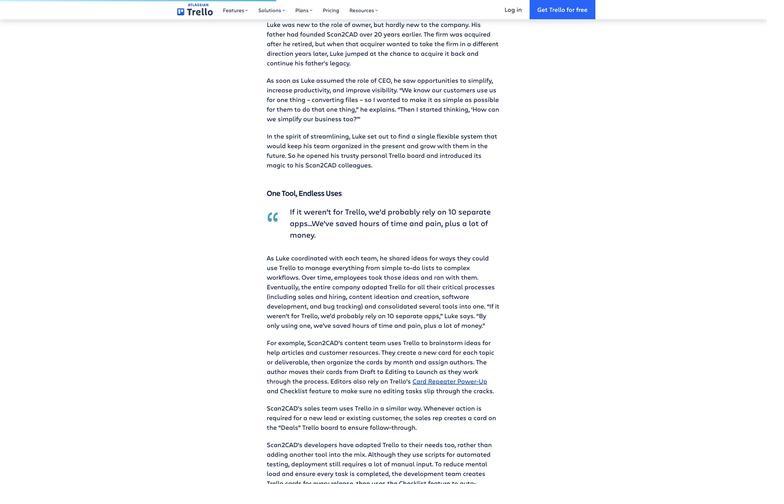 Task type: locate. For each thing, give the bounding box(es) containing it.
0 horizontal spatial or
[[267, 358, 273, 367]]

to up have
[[340, 423, 346, 432]]

1 horizontal spatial years
[[384, 30, 400, 39]]

1 horizontal spatial 10
[[449, 206, 457, 217]]

launch
[[416, 368, 438, 376]]

1 horizontal spatial is
[[477, 404, 482, 413]]

2 horizontal spatial that
[[485, 132, 497, 141]]

scan2cad's inside scan2cad's sales team uses trello in a similar way. whenever action is required for a new lead or existing customer, the sales rep creates a card on the "deals" trello board to ensure follow-through.
[[267, 404, 303, 413]]

get trello for free link
[[530, 0, 596, 19]]

trello inside "in the spirit of streamlining, luke set out to find a single flexible system that would keep his team organized in the present and grow with them in the future. so he opened his trusty personal trello board and introduced its magic to his scan2cad colleagues."
[[389, 151, 406, 160]]

0 vertical spatial ensure
[[348, 423, 369, 432]]

uses
[[326, 188, 342, 198]]

sales inside the as luke coordinated with each team, he shared ideas for ways they could use trello to manage everything from simple to-do lists to complex workflows. over time, employees took those ideas and ran with them. eventually, the entire company adopted trello for all their critical processes (including sales and hiring, content ideation and creation, software development, and bug tracking) and consolidated several tools into one. "if it weren't for trello, we'd probably rely on 10 separate apps," luke says. "by only using one, we've saved hours of time and pain, plus a lot of money."
[[298, 292, 314, 301]]

of inside scan2cad's developers have adapted trello to their needs too, rather than adding another tool into the mix. although they use scripts for automated testing, deployment still requires a lot of manual input. to reduce mental load and ensure every task is completed, the development team creates trello cards for every release, then uses the checklist feature to a
[[384, 460, 390, 469]]

firm down company.
[[436, 30, 448, 39]]

0 vertical spatial them
[[277, 105, 293, 114]]

his left father's
[[295, 59, 304, 67]]

0 vertical spatial lot
[[469, 218, 479, 229]]

company
[[332, 283, 360, 291]]

team inside for example, scan2cad's content team uses trello to brainstorm ideas for help articles and customer resources. they create a new card for each topic or deliverable, then organize the cards by month and assign authors. the author moves their cards from draft to editing to launch as they work through the process. editors also rely on trello's
[[370, 339, 386, 347]]

0 horizontal spatial from
[[344, 368, 359, 376]]

it inside luke was new to the role of owner, but hardly new to the company. his father had founded scan2cad over 20 years earlier. the firm was acquired after he retired, but when that acquirer wanted to take the firm in a different direction years later, luke jumped at the chance to acquire it back and continue his father's legacy.
[[445, 49, 449, 58]]

1 vertical spatial time
[[379, 321, 393, 330]]

acquirer
[[360, 39, 385, 48]]

also
[[353, 377, 366, 386]]

0 vertical spatial role
[[331, 20, 343, 29]]

creates down action at right bottom
[[444, 414, 467, 422]]

sales down process. on the left of the page
[[304, 404, 320, 413]]

ensure down deployment
[[295, 470, 316, 478]]

weren't
[[304, 206, 331, 217], [267, 312, 290, 320]]

sure
[[359, 387, 372, 395]]

atlassian trello image
[[177, 4, 213, 16]]

for up we
[[267, 105, 275, 114]]

1 horizontal spatial was
[[450, 30, 463, 39]]

his
[[471, 20, 481, 29]]

scan2cad's for sales
[[267, 404, 303, 413]]

personal
[[361, 151, 387, 160]]

is down requires
[[350, 470, 355, 478]]

it inside if it weren't for trello, we'd probably rely on 10 separate apps...we've saved hours of time and pain, plus a lot of money.
[[297, 206, 302, 217]]

is
[[477, 404, 482, 413], [350, 470, 355, 478]]

separate inside the as luke coordinated with each team, he shared ideas for ways they could use trello to manage everything from simple to-do lists to complex workflows. over time, employees took those ideas and ran with them. eventually, the entire company adopted trello for all their critical processes (including sales and hiring, content ideation and creation, software development, and bug tracking) and consolidated several tools into one. "if it weren't for trello, we'd probably rely on 10 separate apps," luke says. "by only using one, we've saved hours of time and pain, plus a lot of money."
[[396, 312, 423, 320]]

0 vertical spatial into
[[460, 302, 471, 311]]

0 vertical spatial then
[[311, 358, 325, 367]]

0 horizontal spatial board
[[321, 423, 339, 432]]

the inside the as luke coordinated with each team, he shared ideas for ways they could use trello to manage everything from simple to-do lists to complex workflows. over time, employees took those ideas and ran with them. eventually, the entire company adopted trello for all their critical processes (including sales and hiring, content ideation and creation, software development, and bug tracking) and consolidated several tools into one. "if it weren't for trello, we'd probably rely on 10 separate apps," luke says. "by only using one, we've saved hours of time and pain, plus a lot of money."
[[301, 283, 311, 291]]

content inside for example, scan2cad's content team uses trello to brainstorm ideas for help articles and customer resources. they create a new card for each topic or deliverable, then organize the cards by month and assign authors. the author moves their cards from draft to editing to launch as they work through the process. editors also rely on trello's
[[345, 339, 368, 347]]

manual
[[392, 460, 415, 469]]

wanted up chance
[[387, 39, 410, 48]]

0 vertical spatial one
[[277, 95, 288, 104]]

luke up productivity,
[[301, 76, 315, 85]]

through down card repeater power-up link
[[436, 387, 460, 395]]

into inside the as luke coordinated with each team, he shared ideas for ways they could use trello to manage everything from simple to-do lists to complex workflows. over time, employees took those ideas and ran with them. eventually, the entire company adopted trello for all their critical processes (including sales and hiring, content ideation and creation, software development, and bug tracking) and consolidated several tools into one. "if it weren't for trello, we'd probably rely on 10 separate apps," luke says. "by only using one, we've saved hours of time and pain, plus a lot of money."
[[460, 302, 471, 311]]

ensure inside scan2cad's sales team uses trello in a similar way. whenever action is required for a new lead or existing customer, the sales rep creates a card on the "deals" trello board to ensure follow-through.
[[348, 423, 369, 432]]

2 vertical spatial lot
[[374, 460, 382, 469]]

0 vertical spatial the
[[424, 30, 435, 39]]

they up card repeater power-up link
[[448, 368, 462, 376]]

1 vertical spatial content
[[345, 339, 368, 347]]

0 vertical spatial through
[[267, 377, 291, 386]]

is right action at right bottom
[[477, 404, 482, 413]]

1 vertical spatial make
[[341, 387, 358, 395]]

tool,
[[282, 188, 298, 198]]

role down pricing
[[331, 20, 343, 29]]

scan2cad down opened at the top left of page
[[306, 161, 337, 169]]

0 vertical spatial scan2cad
[[327, 30, 358, 39]]

0 vertical spatial sales
[[298, 292, 314, 301]]

simple
[[443, 95, 463, 104], [382, 264, 402, 272]]

0 horizontal spatial trello,
[[301, 312, 319, 320]]

new
[[297, 20, 310, 29], [406, 20, 420, 29], [424, 348, 437, 357], [309, 414, 322, 422]]

explains.
[[369, 105, 396, 114]]

in the spirit of streamlining, luke set out to find a single flexible system that would keep his team organized in the present and grow with them in the future. so he opened his trusty personal trello board and introduced its magic to his scan2cad colleagues.
[[267, 132, 497, 169]]

out
[[379, 132, 389, 141]]

founded
[[300, 30, 325, 39]]

0 vertical spatial our
[[432, 86, 442, 94]]

0 horizontal spatial their
[[310, 368, 325, 376]]

2 as from the top
[[267, 254, 274, 263]]

with up "critical"
[[446, 273, 460, 282]]

from up took
[[366, 264, 380, 272]]

assign
[[428, 358, 448, 367]]

1 horizontal spatial one
[[326, 105, 338, 114]]

mix.
[[354, 450, 367, 459]]

0 vertical spatial 10
[[449, 206, 457, 217]]

but up 20 on the top of page
[[374, 20, 384, 29]]

thing,"
[[339, 105, 359, 114]]

but up later,
[[315, 39, 326, 48]]

time,
[[317, 273, 333, 282]]

new up founded
[[297, 20, 310, 29]]

1 vertical spatial we'd
[[321, 312, 335, 320]]

help
[[267, 348, 280, 357]]

0 horizontal spatial probably
[[337, 312, 364, 320]]

then inside scan2cad's developers have adapted trello to their needs too, rather than adding another tool into the mix. although they use scripts for automated testing, deployment still requires a lot of manual input. to reduce mental load and ensure every task is completed, the development team creates trello cards for every release, then uses the checklist feature to a
[[356, 479, 370, 484]]

0 horizontal spatial into
[[329, 450, 341, 459]]

ideas up lists
[[412, 254, 428, 263]]

rely inside for example, scan2cad's content team uses trello to brainstorm ideas for help articles and customer resources. they create a new card for each topic or deliverable, then organize the cards by month and assign authors. the author moves their cards from draft to editing to launch as they work through the process. editors also rely on trello's
[[368, 377, 379, 386]]

simple up those
[[382, 264, 402, 272]]

needs
[[425, 441, 443, 449]]

create
[[397, 348, 416, 357]]

1 horizontal spatial their
[[409, 441, 423, 449]]

1 vertical spatial their
[[310, 368, 325, 376]]

to down the earlier. at the right of the page
[[412, 39, 418, 48]]

on inside for example, scan2cad's content team uses trello to brainstorm ideas for help articles and customer resources. they create a new card for each topic or deliverable, then organize the cards by month and assign authors. the author moves their cards from draft to editing to launch as they work through the process. editors also rely on trello's
[[381, 377, 388, 386]]

0 vertical spatial probably
[[388, 206, 420, 217]]

team inside "in the spirit of streamlining, luke set out to find a single flexible system that would keep his team organized in the present and grow with them in the future. so he opened his trusty personal trello board and introduced its magic to his scan2cad colleagues."
[[314, 142, 330, 150]]

still
[[329, 460, 341, 469]]

board down "lead"
[[321, 423, 339, 432]]

of
[[344, 20, 350, 29], [371, 76, 377, 85], [303, 132, 309, 141], [382, 218, 389, 229], [481, 218, 488, 229], [371, 321, 377, 330], [454, 321, 460, 330], [384, 460, 390, 469]]

0 vertical spatial scan2cad's
[[308, 339, 343, 347]]

as luke coordinated with each team, he shared ideas for ways they could use trello to manage everything from simple to-do lists to complex workflows. over time, employees took those ideas and ran with them. eventually, the entire company adopted trello for all their critical processes (including sales and hiring, content ideation and creation, software development, and bug tracking) and consolidated several tools into one. "if it weren't for trello, we'd probably rely on 10 separate apps," luke says. "by only using one, we've saved hours of time and pain, plus a lot of money."
[[267, 254, 500, 330]]

years down retired,
[[295, 49, 312, 58]]

'how
[[472, 105, 487, 114]]

0 vertical spatial time
[[391, 218, 408, 229]]

0 vertical spatial but
[[374, 20, 384, 29]]

from inside for example, scan2cad's content team uses trello to brainstorm ideas for help articles and customer resources. they create a new card for each topic or deliverable, then organize the cards by month and assign authors. the author moves their cards from draft to editing to launch as they work through the process. editors also rely on trello's
[[344, 368, 359, 376]]

i right so
[[373, 95, 375, 104]]

then down customer
[[311, 358, 325, 367]]

new left "lead"
[[309, 414, 322, 422]]

we'd inside the as luke coordinated with each team, he shared ideas for ways they could use trello to manage everything from simple to-do lists to complex workflows. over time, employees took those ideas and ran with them. eventually, the entire company adopted trello for all their critical processes (including sales and hiring, content ideation and creation, software development, and bug tracking) and consolidated several tools into one. "if it weren't for trello, we'd probably rely on 10 separate apps," luke says. "by only using one, we've saved hours of time and pain, plus a lot of money."
[[321, 312, 335, 320]]

scan2cad's up customer
[[308, 339, 343, 347]]

trello up developers
[[302, 423, 319, 432]]

to left brainstorm
[[422, 339, 428, 347]]

in inside luke was new to the role of owner, but hardly new to the company. his father had founded scan2cad over 20 years earlier. the firm was acquired after he retired, but when that acquirer wanted to take the firm in a different direction years later, luke jumped at the chance to acquire it back and continue his father's legacy.
[[460, 39, 466, 48]]

cards down testing,
[[285, 479, 302, 484]]

– down productivity,
[[307, 95, 310, 104]]

his inside luke was new to the role of owner, but hardly new to the company. his father had founded scan2cad over 20 years earlier. the firm was acquired after he retired, but when that acquirer wanted to take the firm in a different direction years later, luke jumped at the chance to acquire it back and continue his father's legacy.
[[295, 59, 304, 67]]

1 horizontal spatial we'd
[[369, 206, 386, 217]]

it up 'started' at the top
[[428, 95, 433, 104]]

plans
[[296, 7, 309, 13]]

to down month on the bottom right of page
[[408, 368, 415, 376]]

it inside as soon as luke assumed the role of ceo, he saw opportunities to simplify, increase productivity, and improve visibility. "we know our customers use us for one thing – converting files – so i wanted to make it as simple as possible for them to do that one thing," he explains. "then i started thinking, 'how can we simplify our business too?'"
[[428, 95, 433, 104]]

checklist inside scan2cad's developers have adapted trello to their needs too, rather than adding another tool into the mix. although they use scripts for automated testing, deployment still requires a lot of manual input. to reduce mental load and ensure every task is completed, the development team creates trello cards for every release, then uses the checklist feature to a
[[399, 479, 427, 484]]

0 horizontal spatial each
[[345, 254, 359, 263]]

1 vertical spatial role
[[358, 76, 369, 85]]

their inside for example, scan2cad's content team uses trello to brainstorm ideas for help articles and customer resources. they create a new card for each topic or deliverable, then organize the cards by month and assign authors. the author moves their cards from draft to editing to launch as they work through the process. editors also rely on trello's
[[310, 368, 325, 376]]

he inside the as luke coordinated with each team, he shared ideas for ways they could use trello to manage everything from simple to-do lists to complex workflows. over time, employees took those ideas and ran with them. eventually, the entire company adopted trello for all their critical processes (including sales and hiring, content ideation and creation, software development, and bug tracking) and consolidated several tools into one. "if it weren't for trello, we'd probably rely on 10 separate apps," luke says. "by only using one, we've saved hours of time and pain, plus a lot of money."
[[380, 254, 388, 263]]

0 horizontal spatial but
[[315, 39, 326, 48]]

1 horizontal spatial from
[[366, 264, 380, 272]]

0 vertical spatial every
[[317, 470, 334, 478]]

1 vertical spatial card
[[474, 414, 487, 422]]

0 horizontal spatial ensure
[[295, 470, 316, 478]]

0 vertical spatial creates
[[444, 414, 467, 422]]

that inside as soon as luke assumed the role of ceo, he saw opportunities to simplify, increase productivity, and improve visibility. "we know our customers use us for one thing – converting files – so i wanted to make it as simple as possible for them to do that one thing," he explains. "then i started thinking, 'how can we simplify our business too?'"
[[312, 105, 325, 114]]

with down 'flexible'
[[438, 142, 451, 150]]

0 vertical spatial board
[[407, 151, 425, 160]]

through down "author" on the bottom left
[[267, 377, 291, 386]]

every down deployment
[[313, 479, 330, 484]]

after
[[267, 39, 282, 48]]

brainstorm
[[429, 339, 463, 347]]

repeater
[[428, 377, 456, 386]]

and inside card repeater power-up and checklist feature to make sure no editing tasks slip through the cracks.
[[267, 387, 279, 395]]

2 vertical spatial that
[[485, 132, 497, 141]]

it left back
[[445, 49, 449, 58]]

plus inside if it weren't for trello, we'd probably rely on 10 separate apps...we've saved hours of time and pain, plus a lot of money.
[[445, 218, 461, 229]]

find
[[399, 132, 410, 141]]

new inside for example, scan2cad's content team uses trello to brainstorm ideas for help articles and customer resources. they create a new card for each topic or deliverable, then organize the cards by month and assign authors. the author moves their cards from draft to editing to launch as they work through the process. editors also rely on trello's
[[424, 348, 437, 357]]

for up lists
[[430, 254, 438, 263]]

colleagues.
[[338, 161, 373, 169]]

1 horizontal spatial i
[[416, 105, 418, 114]]

cracks.
[[474, 387, 494, 395]]

weren't inside the as luke coordinated with each team, he shared ideas for ways they could use trello to manage everything from simple to-do lists to complex workflows. over time, employees took those ideas and ran with them. eventually, the entire company adopted trello for all their critical processes (including sales and hiring, content ideation and creation, software development, and bug tracking) and consolidated several tools into one. "if it weren't for trello, we'd probably rely on 10 separate apps," luke says. "by only using one, we've saved hours of time and pain, plus a lot of money."
[[267, 312, 290, 320]]

ideas
[[412, 254, 428, 263], [403, 273, 419, 282], [465, 339, 481, 347]]

mental
[[466, 460, 487, 469]]

firm up back
[[446, 39, 459, 48]]

uses inside scan2cad's sales team uses trello in a similar way. whenever action is required for a new lead or existing customer, the sales rep creates a card on the "deals" trello board to ensure follow-through.
[[339, 404, 353, 413]]

hours
[[359, 218, 380, 229], [353, 321, 370, 330]]

0 vertical spatial content
[[349, 292, 373, 301]]

0 vertical spatial hours
[[359, 218, 380, 229]]

0 horizontal spatial separate
[[396, 312, 423, 320]]

new inside scan2cad's sales team uses trello in a similar way. whenever action is required for a new lead or existing customer, the sales rep creates a card on the "deals" trello board to ensure follow-through.
[[309, 414, 322, 422]]

thinking,
[[444, 105, 470, 114]]

2 horizontal spatial their
[[427, 283, 441, 291]]

0 horizontal spatial was
[[282, 20, 295, 29]]

1 vertical spatial board
[[321, 423, 339, 432]]

wanted inside luke was new to the role of owner, but hardly new to the company. his father had founded scan2cad over 20 years earlier. the firm was acquired after he retired, but when that acquirer wanted to take the firm in a different direction years later, luke jumped at the chance to acquire it back and continue his father's legacy.
[[387, 39, 410, 48]]

ensure down existing
[[348, 423, 369, 432]]

them inside "in the spirit of streamlining, luke set out to find a single flexible system that would keep his team organized in the present and grow with them in the future. so he opened his trusty personal trello board and introduced its magic to his scan2cad colleagues."
[[453, 142, 469, 150]]

in up the 'customer,'
[[373, 404, 379, 413]]

1 vertical spatial into
[[329, 450, 341, 459]]

every down still
[[317, 470, 334, 478]]

to down editors
[[333, 387, 339, 395]]

scan2cad's inside scan2cad's developers have adapted trello to their needs too, rather than adding another tool into the mix. although they use scripts for automated testing, deployment still requires a lot of manual input. to reduce mental load and ensure every task is completed, the development team creates trello cards for every release, then uses the checklist feature to a
[[267, 441, 303, 449]]

cards inside scan2cad's developers have adapted trello to their needs too, rather than adding another tool into the mix. although they use scripts for automated testing, deployment still requires a lot of manual input. to reduce mental load and ensure every task is completed, the development team creates trello cards for every release, then uses the checklist feature to a
[[285, 479, 302, 484]]

to right the 'draft' at the bottom left of the page
[[377, 368, 384, 376]]

scan2cad's inside for example, scan2cad's content team uses trello to brainstorm ideas for help articles and customer resources. they create a new card for each topic or deliverable, then organize the cards by month and assign authors. the author moves their cards from draft to editing to launch as they work through the process. editors also rely on trello's
[[308, 339, 343, 347]]

2 – from the left
[[360, 95, 363, 104]]

1 horizontal spatial or
[[339, 414, 345, 422]]

1 vertical spatial uses
[[339, 404, 353, 413]]

simplify,
[[468, 76, 493, 85]]

uses inside scan2cad's developers have adapted trello to their needs too, rather than adding another tool into the mix. although they use scripts for automated testing, deployment still requires a lot of manual input. to reduce mental load and ensure every task is completed, the development team creates trello cards for every release, then uses the checklist feature to a
[[372, 479, 386, 484]]

checklist down development
[[399, 479, 427, 484]]

weren't up only
[[267, 312, 290, 320]]

ensure
[[348, 423, 369, 432], [295, 470, 316, 478]]

or down help
[[267, 358, 273, 367]]

the inside as soon as luke assumed the role of ceo, he saw opportunities to simplify, increase productivity, and improve visibility. "we know our customers use us for one thing – converting files – so i wanted to make it as simple as possible for them to do that one thing," he explains. "then i started thinking, 'how can we simplify our business too?'"
[[346, 76, 356, 85]]

ideas inside for example, scan2cad's content team uses trello to brainstorm ideas for help articles and customer resources. they create a new card for each topic or deliverable, then organize the cards by month and assign authors. the author moves their cards from draft to editing to launch as they work through the process. editors also rely on trello's
[[465, 339, 481, 347]]

for inside scan2cad's sales team uses trello in a similar way. whenever action is required for a new lead or existing customer, the sales rep creates a card on the "deals" trello board to ensure follow-through.
[[294, 414, 302, 422]]

tool
[[315, 450, 327, 459]]

files
[[346, 95, 358, 104]]

into up 'says.'
[[460, 302, 471, 311]]

automated
[[457, 450, 491, 459]]

1 horizontal spatial cards
[[326, 368, 343, 376]]

use inside as soon as luke assumed the role of ceo, he saw opportunities to simplify, increase productivity, and improve visibility. "we know our customers use us for one thing – converting files – so i wanted to make it as simple as possible for them to do that one thing," he explains. "then i started thinking, 'how can we simplify our business too?'"
[[477, 86, 488, 94]]

role up improve
[[358, 76, 369, 85]]

1 vertical spatial that
[[312, 105, 325, 114]]

he right the so
[[297, 151, 305, 160]]

1 horizontal spatial through
[[436, 387, 460, 395]]

scan2cad up when
[[327, 30, 358, 39]]

feature inside scan2cad's developers have adapted trello to their needs too, rather than adding another tool into the mix. although they use scripts for automated testing, deployment still requires a lot of manual input. to reduce mental load and ensure every task is completed, the development team creates trello cards for every release, then uses the checklist feature to a
[[428, 479, 450, 484]]

development
[[404, 470, 444, 478]]

the inside for example, scan2cad's content team uses trello to brainstorm ideas for help articles and customer resources. they create a new card for each topic or deliverable, then organize the cards by month and assign authors. the author moves their cards from draft to editing to launch as they work through the process. editors also rely on trello's
[[476, 358, 487, 367]]

use up workflows.
[[267, 264, 278, 272]]

time inside the as luke coordinated with each team, he shared ideas for ways they could use trello to manage everything from simple to-do lists to complex workflows. over time, employees took those ideas and ran with them. eventually, the entire company adopted trello for all their critical processes (including sales and hiring, content ideation and creation, software development, and bug tracking) and consolidated several tools into one. "if it weren't for trello, we'd probably rely on 10 separate apps," luke says. "by only using one, we've saved hours of time and pain, plus a lot of money."
[[379, 321, 393, 330]]

have
[[339, 441, 354, 449]]

1 horizontal spatial checklist
[[399, 479, 427, 484]]

for inside if it weren't for trello, we'd probably rely on 10 separate apps...we've saved hours of time and pain, plus a lot of money.
[[333, 206, 343, 217]]

as inside the as luke coordinated with each team, he shared ideas for ways they could use trello to manage everything from simple to-do lists to complex workflows. over time, employees took those ideas and ran with them. eventually, the entire company adopted trello for all their critical processes (including sales and hiring, content ideation and creation, software development, and bug tracking) and consolidated several tools into one. "if it weren't for trello, we'd probably rely on 10 separate apps," luke says. "by only using one, we've saved hours of time and pain, plus a lot of money."
[[267, 254, 274, 263]]

was up "had"
[[282, 20, 295, 29]]

get trello for free
[[538, 5, 588, 13]]

pain, inside the as luke coordinated with each team, he shared ideas for ways they could use trello to manage everything from simple to-do lists to complex workflows. over time, employees took those ideas and ran with them. eventually, the entire company adopted trello for all their critical processes (including sales and hiring, content ideation and creation, software development, and bug tracking) and consolidated several tools into one. "if it weren't for trello, we'd probably rely on 10 separate apps," luke says. "by only using one, we've saved hours of time and pain, plus a lot of money."
[[408, 321, 422, 330]]

1 vertical spatial scan2cad
[[306, 161, 337, 169]]

for down the too,
[[447, 450, 455, 459]]

rely inside the as luke coordinated with each team, he shared ideas for ways they could use trello to manage everything from simple to-do lists to complex workflows. over time, employees took those ideas and ran with them. eventually, the entire company adopted trello for all their critical processes (including sales and hiring, content ideation and creation, software development, and bug tracking) and consolidated several tools into one. "if it weren't for trello, we'd probably rely on 10 separate apps," luke says. "by only using one, we've saved hours of time and pain, plus a lot of money."
[[366, 312, 377, 320]]

trello's
[[390, 377, 411, 386]]

use inside scan2cad's developers have adapted trello to their needs too, rather than adding another tool into the mix. although they use scripts for automated testing, deployment still requires a lot of manual input. to reduce mental load and ensure every task is completed, the development team creates trello cards for every release, then uses the checklist feature to a
[[413, 450, 423, 459]]

father's
[[305, 59, 328, 67]]

action
[[456, 404, 475, 413]]

each up everything
[[345, 254, 359, 263]]

0 vertical spatial as
[[267, 76, 274, 85]]

that up jumped at the top left of page
[[346, 39, 359, 48]]

0 vertical spatial that
[[346, 39, 359, 48]]

team up they
[[370, 339, 386, 347]]

card inside for example, scan2cad's content team uses trello to brainstorm ideas for help articles and customer resources. they create a new card for each topic or deliverable, then organize the cards by month and assign authors. the author moves their cards from draft to editing to launch as they work through the process. editors also rely on trello's
[[438, 348, 452, 357]]

on inside scan2cad's sales team uses trello in a similar way. whenever action is required for a new lead or existing customer, the sales rep creates a card on the "deals" trello board to ensure follow-through.
[[489, 414, 496, 422]]

1 vertical spatial feature
[[428, 479, 450, 484]]

ideas up the topic
[[465, 339, 481, 347]]

card
[[438, 348, 452, 357], [474, 414, 487, 422]]

they inside for example, scan2cad's content team uses trello to brainstorm ideas for help articles and customer resources. they create a new card for each topic or deliverable, then organize the cards by month and assign authors. the author moves their cards from draft to editing to launch as they work through the process. editors also rely on trello's
[[448, 368, 462, 376]]

1 horizontal spatial lot
[[444, 321, 452, 330]]

sales down entire
[[298, 292, 314, 301]]

so
[[365, 95, 372, 104]]

1 vertical spatial saved
[[333, 321, 351, 330]]

and
[[467, 49, 479, 58], [333, 86, 344, 94], [407, 142, 419, 150], [427, 151, 438, 160], [410, 218, 424, 229], [421, 273, 433, 282], [316, 292, 327, 301], [401, 292, 413, 301], [310, 302, 322, 311], [365, 302, 376, 311], [394, 321, 406, 330], [306, 348, 318, 357], [415, 358, 427, 367], [267, 387, 279, 395], [282, 470, 294, 478]]

weren't up apps...we've
[[304, 206, 331, 217]]

luke down tools at the bottom right of page
[[445, 312, 458, 320]]

one.
[[473, 302, 486, 311]]

log in link
[[497, 0, 530, 19]]

2 horizontal spatial use
[[477, 86, 488, 94]]

of inside luke was new to the role of owner, but hardly new to the company. his father had founded scan2cad over 20 years earlier. the firm was acquired after he retired, but when that acquirer wanted to take the firm in a different direction years later, luke jumped at the chance to acquire it back and continue his father's legacy.
[[344, 20, 350, 29]]

that inside "in the spirit of streamlining, luke set out to find a single flexible system that would keep his team organized in the present and grow with them in the future. so he opened his trusty personal trello board and introduced its magic to his scan2cad colleagues."
[[485, 132, 497, 141]]

rely
[[422, 206, 436, 217], [366, 312, 377, 320], [368, 377, 379, 386]]

they up complex
[[457, 254, 471, 263]]

them up simplify
[[277, 105, 293, 114]]

completed,
[[357, 470, 390, 478]]

1 as from the top
[[267, 76, 274, 85]]

2 horizontal spatial uses
[[388, 339, 402, 347]]

simple inside as soon as luke assumed the role of ceo, he saw opportunities to simplify, increase productivity, and improve visibility. "we know our customers use us for one thing – converting files – so i wanted to make it as simple as possible for them to do that one thing," he explains. "then i started thinking, 'how can we simplify our business too?'"
[[443, 95, 463, 104]]

i
[[373, 95, 375, 104], [416, 105, 418, 114]]

our down opportunities
[[432, 86, 442, 94]]

0 vertical spatial i
[[373, 95, 375, 104]]

1 vertical spatial scan2cad's
[[267, 404, 303, 413]]

0 horizontal spatial uses
[[339, 404, 353, 413]]

0 horizontal spatial simple
[[382, 264, 402, 272]]

tracking)
[[336, 302, 363, 311]]

work
[[463, 368, 479, 376]]

0 vertical spatial weren't
[[304, 206, 331, 217]]

their inside the as luke coordinated with each team, he shared ideas for ways they could use trello to manage everything from simple to-do lists to complex workflows. over time, employees took those ideas and ran with them. eventually, the entire company adopted trello for all their critical processes (including sales and hiring, content ideation and creation, software development, and bug tracking) and consolidated several tools into one. "if it weren't for trello, we'd probably rely on 10 separate apps," luke says. "by only using one, we've saved hours of time and pain, plus a lot of money."
[[427, 283, 441, 291]]

the up the "take"
[[424, 30, 435, 39]]

coordinated
[[291, 254, 328, 263]]

0 horizontal spatial use
[[267, 264, 278, 272]]

rather
[[458, 441, 476, 449]]

checklist inside card repeater power-up and checklist feature to make sure no editing tasks slip through the cracks.
[[280, 387, 308, 395]]

1 horizontal spatial feature
[[428, 479, 450, 484]]

features button
[[218, 0, 253, 19]]

0 horizontal spatial role
[[331, 20, 343, 29]]

0 vertical spatial plus
[[445, 218, 461, 229]]

customer,
[[372, 414, 402, 422]]

to down "reduce"
[[452, 479, 458, 484]]

wanted inside as soon as luke assumed the role of ceo, he saw opportunities to simplify, increase productivity, and improve visibility. "we know our customers use us for one thing – converting files – so i wanted to make it as simple as possible for them to do that one thing," he explains. "then i started thinking, 'how can we simplify our business too?'"
[[377, 95, 400, 104]]

grow
[[420, 142, 436, 150]]

feature down process. on the left of the page
[[309, 387, 331, 395]]

–
[[307, 95, 310, 104], [360, 95, 363, 104]]

0 vertical spatial firm
[[436, 30, 448, 39]]

opportunities
[[418, 76, 459, 85]]

that inside luke was new to the role of owner, but hardly new to the company. his father had founded scan2cad over 20 years earlier. the firm was acquired after he retired, but when that acquirer wanted to take the firm in a different direction years later, luke jumped at the chance to acquire it back and continue his father's legacy.
[[346, 39, 359, 48]]

0 vertical spatial separate
[[459, 206, 491, 217]]

20
[[374, 30, 382, 39]]

cards down organize
[[326, 368, 343, 376]]

1 horizontal spatial but
[[374, 20, 384, 29]]

they
[[457, 254, 471, 263], [448, 368, 462, 376], [398, 450, 411, 459]]

board down the grow
[[407, 151, 425, 160]]

than
[[478, 441, 492, 449]]

the down the topic
[[476, 358, 487, 367]]

wanted for explains.
[[377, 95, 400, 104]]

their left needs
[[409, 441, 423, 449]]

0 vertical spatial their
[[427, 283, 441, 291]]

0 vertical spatial use
[[477, 86, 488, 94]]

them up introduced
[[453, 142, 469, 150]]

cards up the 'draft' at the bottom left of the page
[[366, 358, 383, 367]]

1 horizontal spatial trello,
[[345, 206, 367, 217]]

to inside card repeater power-up and checklist feature to make sure no editing tasks slip through the cracks.
[[333, 387, 339, 395]]

board inside scan2cad's sales team uses trello in a similar way. whenever action is required for a new lead or existing customer, the sales rep creates a card on the "deals" trello board to ensure follow-through.
[[321, 423, 339, 432]]

team down "reduce"
[[446, 470, 462, 478]]

1 horizontal spatial them
[[453, 142, 469, 150]]

they up the "manual"
[[398, 450, 411, 459]]

uses down completed,
[[372, 479, 386, 484]]

input.
[[416, 460, 434, 469]]

0 horizontal spatial weren't
[[267, 312, 290, 320]]

us
[[490, 86, 497, 94]]

had
[[287, 30, 299, 39]]

log in
[[505, 5, 522, 13]]

luke left set
[[352, 132, 366, 141]]

i right "then
[[416, 105, 418, 114]]

uses up they
[[388, 339, 402, 347]]

with inside "in the spirit of streamlining, luke set out to find a single flexible system that would keep his team organized in the present and grow with them in the future. so he opened his trusty personal trello board and introduced its magic to his scan2cad colleagues."
[[438, 142, 451, 150]]

they inside scan2cad's developers have adapted trello to their needs too, rather than adding another tool into the mix. although they use scripts for automated testing, deployment still requires a lot of manual input. to reduce mental load and ensure every task is completed, the development team creates trello cards for every release, then uses the checklist feature to a
[[398, 450, 411, 459]]

1 vertical spatial use
[[267, 264, 278, 272]]

1 horizontal spatial our
[[432, 86, 442, 94]]

to up the earlier. at the right of the page
[[421, 20, 428, 29]]

a inside "in the spirit of streamlining, luke set out to find a single flexible system that would keep his team organized in the present and grow with them in the future. so he opened his trusty personal trello board and introduced its magic to his scan2cad colleagues."
[[412, 132, 416, 141]]

a inside for example, scan2cad's content team uses trello to brainstorm ideas for help articles and customer resources. they create a new card for each topic or deliverable, then organize the cards by month and assign authors. the author moves their cards from draft to editing to launch as they work through the process. editors also rely on trello's
[[418, 348, 422, 357]]

as up 'repeater'
[[440, 368, 447, 376]]

1 vertical spatial do
[[413, 264, 420, 272]]

0 vertical spatial make
[[410, 95, 427, 104]]

1 vertical spatial the
[[476, 358, 487, 367]]

0 horizontal spatial that
[[312, 105, 325, 114]]

uses up existing
[[339, 404, 353, 413]]

another
[[290, 450, 314, 459]]

wanted down visibility.
[[377, 95, 400, 104]]

use inside the as luke coordinated with each team, he shared ideas for ways they could use trello to manage everything from simple to-do lists to complex workflows. over time, employees took those ideas and ran with them. eventually, the entire company adopted trello for all their critical processes (including sales and hiring, content ideation and creation, software development, and bug tracking) and consolidated several tools into one. "if it weren't for trello, we'd probably rely on 10 separate apps," luke says. "by only using one, we've saved hours of time and pain, plus a lot of money."
[[267, 264, 278, 272]]



Task type: describe. For each thing, give the bounding box(es) containing it.
2 vertical spatial with
[[446, 273, 460, 282]]

luke inside "in the spirit of streamlining, luke set out to find a single flexible system that would keep his team organized in the present and grow with them in the future. so he opened his trusty personal trello board and introduced its magic to his scan2cad colleagues."
[[352, 132, 366, 141]]

for left free
[[567, 5, 575, 13]]

1 – from the left
[[307, 95, 310, 104]]

scan2cad inside "in the spirit of streamlining, luke set out to find a single flexible system that would keep his team organized in the present and grow with them in the future. so he opened his trusty personal trello board and introduced its magic to his scan2cad colleagues."
[[306, 161, 337, 169]]

when
[[327, 39, 344, 48]]

consolidated
[[378, 302, 417, 311]]

to right chance
[[413, 49, 419, 58]]

creates inside scan2cad's developers have adapted trello to their needs too, rather than adding another tool into the mix. although they use scripts for automated testing, deployment still requires a lot of manual input. to reduce mental load and ensure every task is completed, the development team creates trello cards for every release, then uses the checklist feature to a
[[463, 470, 486, 478]]

system
[[461, 132, 483, 141]]

they inside the as luke coordinated with each team, he shared ideas for ways they could use trello to manage everything from simple to-do lists to complex workflows. over time, employees took those ideas and ran with them. eventually, the entire company adopted trello for all their critical processes (including sales and hiring, content ideation and creation, software development, and bug tracking) and consolidated several tools into one. "if it weren't for trello, we'd probably rely on 10 separate apps," luke says. "by only using one, we've saved hours of time and pain, plus a lot of money."
[[457, 254, 471, 263]]

to up present
[[391, 132, 397, 141]]

of inside "in the spirit of streamlining, luke set out to find a single flexible system that would keep his team organized in the present and grow with them in the future. so he opened his trusty personal trello board and introduced its magic to his scan2cad colleagues."
[[303, 132, 309, 141]]

manage
[[305, 264, 331, 272]]

deployment
[[291, 460, 328, 469]]

scripts
[[425, 450, 445, 459]]

hiring,
[[329, 292, 348, 301]]

trello, inside the as luke coordinated with each team, he shared ideas for ways they could use trello to manage everything from simple to-do lists to complex workflows. over time, employees took those ideas and ran with them. eventually, the entire company adopted trello for all their critical processes (including sales and hiring, content ideation and creation, software development, and bug tracking) and consolidated several tools into one. "if it weren't for trello, we'd probably rely on 10 separate apps," luke says. "by only using one, we've saved hours of time and pain, plus a lot of money."
[[301, 312, 319, 320]]

for up using
[[291, 312, 300, 320]]

for left all
[[408, 283, 416, 291]]

opened
[[306, 151, 329, 160]]

hours inside if it weren't for trello, we'd probably rely on 10 separate apps...we've saved hours of time and pain, plus a lot of money.
[[359, 218, 380, 229]]

board inside "in the spirit of streamlining, luke set out to find a single flexible system that would keep his team organized in the present and grow with them in the future. so he opened his trusty personal trello board and introduced its magic to his scan2cad colleagues."
[[407, 151, 425, 160]]

editing
[[383, 387, 404, 395]]

to
[[435, 460, 442, 469]]

too,
[[445, 441, 456, 449]]

creates inside scan2cad's sales team uses trello in a similar way. whenever action is required for a new lead or existing customer, the sales rep creates a card on the "deals" trello board to ensure follow-through.
[[444, 414, 467, 422]]

do inside as soon as luke assumed the role of ceo, he saw opportunities to simplify, increase productivity, and improve visibility. "we know our customers use us for one thing – converting files – so i wanted to make it as simple as possible for them to do that one thing," he explains. "then i started thinking, 'how can we simplify our business too?'"
[[303, 105, 310, 114]]

through inside for example, scan2cad's content team uses trello to brainstorm ideas for help articles and customer resources. they create a new card for each topic or deliverable, then organize the cards by month and assign authors. the author moves their cards from draft to editing to launch as they work through the process. editors also rely on trello's
[[267, 377, 291, 386]]

saw
[[403, 76, 416, 85]]

trello inside for example, scan2cad's content team uses trello to brainstorm ideas for help articles and customer resources. they create a new card for each topic or deliverable, then organize the cards by month and assign authors. the author moves their cards from draft to editing to launch as they work through the process. editors also rely on trello's
[[403, 339, 420, 347]]

possible
[[474, 95, 499, 104]]

2 vertical spatial sales
[[415, 414, 431, 422]]

employees
[[334, 273, 367, 282]]

to-
[[404, 264, 413, 272]]

money.
[[290, 230, 316, 240]]

0 vertical spatial was
[[282, 20, 295, 29]]

for down the increase
[[267, 95, 275, 104]]

new up the earlier. at the right of the page
[[406, 20, 420, 29]]

0 vertical spatial ideas
[[412, 254, 428, 263]]

ideation
[[374, 292, 399, 301]]

rely inside if it weren't for trello, we'd probably rely on 10 separate apps...we've saved hours of time and pain, plus a lot of money.
[[422, 206, 436, 217]]

we'd inside if it weren't for trello, we'd probably rely on 10 separate apps...we've saved hours of time and pain, plus a lot of money.
[[369, 206, 386, 217]]

luke up workflows.
[[276, 254, 290, 263]]

increase
[[267, 86, 292, 94]]

luke down when
[[330, 49, 344, 58]]

1 vertical spatial years
[[295, 49, 312, 58]]

existing
[[347, 414, 371, 422]]

all
[[418, 283, 425, 291]]

he down so
[[360, 105, 368, 114]]

started
[[420, 105, 442, 114]]

simple inside the as luke coordinated with each team, he shared ideas for ways they could use trello to manage everything from simple to-do lists to complex workflows. over time, employees took those ideas and ran with them. eventually, the entire company adopted trello for all their critical processes (including sales and hiring, content ideation and creation, software development, and bug tracking) and consolidated several tools into one. "if it weren't for trello, we'd probably rely on 10 separate apps," luke says. "by only using one, we've saved hours of time and pain, plus a lot of money."
[[382, 264, 402, 272]]

bug
[[323, 302, 335, 311]]

saved inside if it weren't for trello, we'd probably rely on 10 separate apps...we've saved hours of time and pain, plus a lot of money.
[[336, 218, 357, 229]]

content inside the as luke coordinated with each team, he shared ideas for ways they could use trello to manage everything from simple to-do lists to complex workflows. over time, employees took those ideas and ran with them. eventually, the entire company adopted trello for all their critical processes (including sales and hiring, content ideation and creation, software development, and bug tracking) and consolidated several tools into one. "if it weren't for trello, we'd probably rely on 10 separate apps," luke says. "by only using one, we've saved hours of time and pain, plus a lot of money."
[[349, 292, 373, 301]]

to up the customers
[[460, 76, 467, 85]]

card repeater power-up link
[[413, 377, 487, 386]]

team inside scan2cad's sales team uses trello in a similar way. whenever action is required for a new lead or existing customer, the sales rep creates a card on the "deals" trello board to ensure follow-through.
[[322, 404, 338, 413]]

business
[[315, 115, 342, 123]]

through inside card repeater power-up and checklist feature to make sure no editing tasks slip through the cracks.
[[436, 387, 460, 395]]

to inside scan2cad's sales team uses trello in a similar way. whenever action is required for a new lead or existing customer, the sales rep creates a card on the "deals" trello board to ensure follow-through.
[[340, 423, 346, 432]]

as for as soon as luke assumed the role of ceo, he saw opportunities to simplify, increase productivity, and improve visibility. "we know our customers use us for one thing – converting files – so i wanted to make it as simple as possible for them to do that one thing," he explains. "then i started thinking, 'how can we simplify our business too?'"
[[267, 76, 274, 85]]

0 horizontal spatial one
[[277, 95, 288, 104]]

trello up although
[[383, 441, 399, 449]]

although
[[368, 450, 396, 459]]

money."
[[462, 321, 485, 330]]

each inside the as luke coordinated with each team, he shared ideas for ways they could use trello to manage everything from simple to-do lists to complex workflows. over time, employees took those ideas and ran with them. eventually, the entire company adopted trello for all their critical processes (including sales and hiring, content ideation and creation, software development, and bug tracking) and consolidated several tools into one. "if it weren't for trello, we'd probably rely on 10 separate apps," luke says. "by only using one, we've saved hours of time and pain, plus a lot of money."
[[345, 254, 359, 263]]

editing
[[385, 368, 407, 376]]

10 inside if it weren't for trello, we'd probably rely on 10 separate apps...we've saved hours of time and pain, plus a lot of money.
[[449, 206, 457, 217]]

author
[[267, 368, 287, 376]]

could
[[472, 254, 489, 263]]

a inside if it weren't for trello, we'd probably rely on 10 separate apps...we've saved hours of time and pain, plus a lot of money.
[[462, 218, 467, 229]]

luke was new to the role of owner, but hardly new to the company. his father had founded scan2cad over 20 years earlier. the firm was acquired after he retired, but when that acquirer wanted to take the firm in a different direction years later, luke jumped at the chance to acquire it back and continue his father's legacy.
[[267, 20, 499, 67]]

1 vertical spatial but
[[315, 39, 326, 48]]

to down the so
[[287, 161, 294, 169]]

0 horizontal spatial i
[[373, 95, 375, 104]]

deliverable,
[[275, 358, 310, 367]]

or inside scan2cad's sales team uses trello in a similar way. whenever action is required for a new lead or existing customer, the sales rep creates a card on the "deals" trello board to ensure follow-through.
[[339, 414, 345, 422]]

them inside as soon as luke assumed the role of ceo, he saw opportunities to simplify, increase productivity, and improve visibility. "we know our customers use us for one thing – converting files – so i wanted to make it as simple as possible for them to do that one thing," he explains. "then i started thinking, 'how can we simplify our business too?'"
[[277, 105, 293, 114]]

pain, inside if it weren't for trello, we'd probably rely on 10 separate apps...we've saved hours of time and pain, plus a lot of money.
[[426, 218, 443, 229]]

those
[[384, 273, 401, 282]]

is inside scan2cad's developers have adapted trello to their needs too, rather than adding another tool into the mix. although they use scripts for automated testing, deployment still requires a lot of manual input. to reduce mental load and ensure every task is completed, the development team creates trello cards for every release, then uses the checklist feature to a
[[350, 470, 355, 478]]

10 inside the as luke coordinated with each team, he shared ideas for ways they could use trello to manage everything from simple to-do lists to complex workflows. over time, employees took those ideas and ran with them. eventually, the entire company adopted trello for all their critical processes (including sales and hiring, content ideation and creation, software development, and bug tracking) and consolidated several tools into one. "if it weren't for trello, we'd probably rely on 10 separate apps," luke says. "by only using one, we've saved hours of time and pain, plus a lot of money."
[[388, 312, 394, 320]]

everything
[[332, 264, 364, 272]]

make inside card repeater power-up and checklist feature to make sure no editing tasks slip through the cracks.
[[341, 387, 358, 395]]

spirit
[[286, 132, 301, 141]]

the inside luke was new to the role of owner, but hardly new to the company. his father had founded scan2cad over 20 years earlier. the firm was acquired after he retired, but when that acquirer wanted to take the firm in a different direction years later, luke jumped at the chance to acquire it back and continue his father's legacy.
[[424, 30, 435, 39]]

each inside for example, scan2cad's content team uses trello to brainstorm ideas for help articles and customer resources. they create a new card for each topic or deliverable, then organize the cards by month and assign authors. the author moves their cards from draft to editing to launch as they work through the process. editors also rely on trello's
[[463, 348, 478, 357]]

would
[[267, 142, 286, 150]]

make inside as soon as luke assumed the role of ceo, he saw opportunities to simplify, increase productivity, and improve visibility. "we know our customers use us for one thing – converting files – so i wanted to make it as simple as possible for them to do that one thing," he explains. "then i started thinking, 'how can we simplify our business too?'"
[[410, 95, 427, 104]]

organize
[[327, 358, 353, 367]]

for up authors. at the bottom of the page
[[453, 348, 462, 357]]

his right keep
[[304, 142, 312, 150]]

as for as luke coordinated with each team, he shared ideas for ways they could use trello to manage everything from simple to-do lists to complex workflows. over time, employees took those ideas and ran with them. eventually, the entire company adopted trello for all their critical processes (including sales and hiring, content ideation and creation, software development, and bug tracking) and consolidated several tools into one. "if it weren't for trello, we'd probably rely on 10 separate apps," luke says. "by only using one, we've saved hours of time and pain, plus a lot of money."
[[267, 254, 274, 263]]

customers
[[444, 86, 476, 94]]

card repeater power-up and checklist feature to make sure no editing tasks slip through the cracks.
[[267, 377, 494, 395]]

trusty
[[341, 151, 359, 160]]

1 vertical spatial one
[[326, 105, 338, 114]]

shared
[[389, 254, 410, 263]]

log
[[505, 5, 515, 13]]

1 vertical spatial cards
[[326, 368, 343, 376]]

as inside for example, scan2cad's content team uses trello to brainstorm ideas for help articles and customer resources. they create a new card for each topic or deliverable, then organize the cards by month and assign authors. the author moves their cards from draft to editing to launch as they work through the process. editors also rely on trello's
[[440, 368, 447, 376]]

a inside luke was new to the role of owner, but hardly new to the company. his father had founded scan2cad over 20 years earlier. the firm was acquired after he retired, but when that acquirer wanted to take the firm in a different direction years later, luke jumped at the chance to acquire it back and continue his father's legacy.
[[467, 39, 471, 48]]

tasks
[[406, 387, 422, 395]]

and inside as soon as luke assumed the role of ceo, he saw opportunities to simplify, increase productivity, and improve visibility. "we know our customers use us for one thing – converting files – so i wanted to make it as simple as possible for them to do that one thing," he explains. "then i started thinking, 'how can we simplify our business too?'"
[[333, 86, 344, 94]]

flexible
[[437, 132, 459, 141]]

he inside luke was new to the role of owner, but hardly new to the company. his father had founded scan2cad over 20 years earlier. the firm was acquired after he retired, but when that acquirer wanted to take the firm in a different direction years later, luke jumped at the chance to acquire it back and continue his father's legacy.
[[283, 39, 291, 48]]

as up 'started' at the top
[[434, 95, 441, 104]]

continue
[[267, 59, 293, 67]]

rep
[[433, 414, 443, 422]]

articles
[[282, 348, 304, 357]]

scan2cad's sales team uses trello in a similar way. whenever action is required for a new lead or existing customer, the sales rep creates a card on the "deals" trello board to ensure follow-through.
[[267, 404, 496, 432]]

1 vertical spatial ideas
[[403, 273, 419, 282]]

customer
[[319, 348, 348, 357]]

to down the through.
[[401, 441, 407, 449]]

workflows.
[[267, 273, 300, 282]]

wanted for to
[[387, 39, 410, 48]]

pricing
[[323, 7, 339, 13]]

the inside card repeater power-up and checklist feature to make sure no editing tasks slip through the cracks.
[[462, 387, 472, 395]]

draft
[[360, 368, 376, 376]]

plans button
[[290, 0, 318, 19]]

lot inside the as luke coordinated with each team, he shared ideas for ways they could use trello to manage everything from simple to-do lists to complex workflows. over time, employees took those ideas and ran with them. eventually, the entire company adopted trello for all their critical processes (including sales and hiring, content ideation and creation, software development, and bug tracking) and consolidated several tools into one. "if it weren't for trello, we'd probably rely on 10 separate apps," luke says. "by only using one, we've saved hours of time and pain, plus a lot of money."
[[444, 321, 452, 330]]

0 vertical spatial cards
[[366, 358, 383, 367]]

separate inside if it weren't for trello, we'd probably rely on 10 separate apps...we've saved hours of time and pain, plus a lot of money.
[[459, 206, 491, 217]]

to down thing
[[295, 105, 301, 114]]

similar
[[386, 404, 407, 413]]

0 vertical spatial years
[[384, 30, 400, 39]]

trello down those
[[389, 283, 406, 291]]

lot inside scan2cad's developers have adapted trello to their needs too, rather than adding another tool into the mix. although they use scripts for automated testing, deployment still requires a lot of manual input. to reduce mental load and ensure every task is completed, the development team creates trello cards for every release, then uses the checklist feature to a
[[374, 460, 382, 469]]

time inside if it weren't for trello, we'd probably rely on 10 separate apps...we've saved hours of time and pain, plus a lot of money.
[[391, 218, 408, 229]]

keep
[[288, 142, 302, 150]]

luke up father in the left top of the page
[[267, 20, 281, 29]]

ran
[[434, 273, 444, 282]]

and inside if it weren't for trello, we'd probably rely on 10 separate apps...we've saved hours of time and pain, plus a lot of money.
[[410, 218, 424, 229]]

trello down load
[[267, 479, 284, 484]]

jumped
[[345, 49, 368, 58]]

development,
[[267, 302, 308, 311]]

no
[[374, 387, 382, 395]]

required
[[267, 414, 292, 422]]

1 vertical spatial every
[[313, 479, 330, 484]]

them.
[[461, 273, 479, 282]]

their inside scan2cad's developers have adapted trello to their needs too, rather than adding another tool into the mix. although they use scripts for automated testing, deployment still requires a lot of manual input. to reduce mental load and ensure every task is completed, the development team creates trello cards for every release, then uses the checklist feature to a
[[409, 441, 423, 449]]

father
[[267, 30, 285, 39]]

as soon as luke assumed the role of ceo, he saw opportunities to simplify, increase productivity, and improve visibility. "we know our customers use us for one thing – converting files – so i wanted to make it as simple as possible for them to do that one thing," he explains. "then i started thinking, 'how can we simplify our business too?'"
[[267, 76, 499, 123]]

page progress progress bar
[[0, 0, 276, 1]]

0 horizontal spatial our
[[303, 115, 313, 123]]

back
[[451, 49, 466, 58]]

resources.
[[350, 348, 380, 357]]

at
[[370, 49, 377, 58]]

to up over
[[298, 264, 304, 272]]

"by
[[477, 312, 487, 320]]

set
[[367, 132, 377, 141]]

to down "we
[[402, 95, 408, 104]]

(including
[[267, 292, 296, 301]]

probably inside if it weren't for trello, we'd probably rely on 10 separate apps...we've saved hours of time and pain, plus a lot of money.
[[388, 206, 420, 217]]

team inside scan2cad's developers have adapted trello to their needs too, rather than adding another tool into the mix. although they use scripts for automated testing, deployment still requires a lot of manual input. to reduce mental load and ensure every task is completed, the development team creates trello cards for every release, then uses the checklist feature to a
[[446, 470, 462, 478]]

owner,
[[352, 20, 372, 29]]

apps...we've
[[290, 218, 334, 229]]

it inside the as luke coordinated with each team, he shared ideas for ways they could use trello to manage everything from simple to-do lists to complex workflows. over time, employees took those ideas and ran with them. eventually, the entire company adopted trello for all their critical processes (including sales and hiring, content ideation and creation, software development, and bug tracking) and consolidated several tools into one. "if it weren't for trello, we'd probably rely on 10 separate apps," luke says. "by only using one, we've saved hours of time and pain, plus a lot of money."
[[495, 302, 500, 311]]

1 vertical spatial sales
[[304, 404, 320, 413]]

assumed
[[316, 76, 344, 85]]

saved inside the as luke coordinated with each team, he shared ideas for ways they could use trello to manage everything from simple to-do lists to complex workflows. over time, employees took those ideas and ran with them. eventually, the entire company adopted trello for all their critical processes (including sales and hiring, content ideation and creation, software development, and bug tracking) and consolidated several tools into one. "if it weren't for trello, we'd probably rely on 10 separate apps," luke says. "by only using one, we've saved hours of time and pain, plus a lot of money."
[[333, 321, 351, 330]]

role inside luke was new to the role of owner, but hardly new to the company. his father had founded scan2cad over 20 years earlier. the firm was acquired after he retired, but when that acquirer wanted to take the firm in a different direction years later, luke jumped at the chance to acquire it back and continue his father's legacy.
[[331, 20, 343, 29]]

in down set
[[363, 142, 369, 150]]

follow-
[[370, 423, 392, 432]]

uses inside for example, scan2cad's content team uses trello to brainstorm ideas for help articles and customer resources. they create a new card for each topic or deliverable, then organize the cards by month and assign authors. the author moves their cards from draft to editing to launch as they work through the process. editors also rely on trello's
[[388, 339, 402, 347]]

team,
[[361, 254, 378, 263]]

as down the customers
[[465, 95, 472, 104]]

lead
[[324, 414, 337, 422]]

role inside as soon as luke assumed the role of ceo, he saw opportunities to simplify, increase productivity, and improve visibility. "we know our customers use us for one thing – converting files – so i wanted to make it as simple as possible for them to do that one thing," he explains. "then i started thinking, 'how can we simplify our business too?'"
[[358, 76, 369, 85]]

1 vertical spatial was
[[450, 30, 463, 39]]

1 vertical spatial firm
[[446, 39, 459, 48]]

pricing link
[[318, 0, 344, 19]]

hours inside the as luke coordinated with each team, he shared ideas for ways they could use trello to manage everything from simple to-do lists to complex workflows. over time, employees took those ideas and ran with them. eventually, the entire company adopted trello for all their critical processes (including sales and hiring, content ideation and creation, software development, and bug tracking) and consolidated several tools into one. "if it weren't for trello, we'd probably rely on 10 separate apps," luke says. "by only using one, we've saved hours of time and pain, plus a lot of money."
[[353, 321, 370, 330]]

whenever
[[424, 404, 454, 413]]

scan2cad inside luke was new to the role of owner, but hardly new to the company. his father had founded scan2cad over 20 years earlier. the firm was acquired after he retired, but when that acquirer wanted to take the firm in a different direction years later, luke jumped at the chance to acquire it back and continue his father's legacy.
[[327, 30, 358, 39]]

to up ran
[[436, 264, 443, 272]]

plus inside the as luke coordinated with each team, he shared ideas for ways they could use trello to manage everything from simple to-do lists to complex workflows. over time, employees took those ideas and ran with them. eventually, the entire company adopted trello for all their critical processes (including sales and hiring, content ideation and creation, software development, and bug tracking) and consolidated several tools into one. "if it weren't for trello, we'd probably rely on 10 separate apps," luke says. "by only using one, we've saved hours of time and pain, plus a lot of money."
[[424, 321, 437, 330]]

for up the topic
[[483, 339, 491, 347]]

free
[[577, 5, 588, 13]]

"deals"
[[279, 423, 301, 432]]

several
[[419, 302, 441, 311]]

ensure inside scan2cad's developers have adapted trello to their needs too, rather than adding another tool into the mix. although they use scripts for automated testing, deployment still requires a lot of manual input. to reduce mental load and ensure every task is completed, the development team creates trello cards for every release, then uses the checklist feature to a
[[295, 470, 316, 478]]

"if
[[487, 302, 494, 311]]

lot inside if it weren't for trello, we'd probably rely on 10 separate apps...we've saved hours of time and pain, plus a lot of money.
[[469, 218, 479, 229]]

for down deployment
[[303, 479, 312, 484]]

entire
[[313, 283, 331, 291]]

trello, inside if it weren't for trello, we'd probably rely on 10 separate apps...we've saved hours of time and pain, plus a lot of money.
[[345, 206, 367, 217]]

into inside scan2cad's developers have adapted trello to their needs too, rather than adding another tool into the mix. although they use scripts for automated testing, deployment still requires a lot of manual input. to reduce mental load and ensure every task is completed, the development team creates trello cards for every release, then uses the checklist feature to a
[[329, 450, 341, 459]]

his left 'trusty'
[[331, 151, 340, 160]]

in down 'system'
[[471, 142, 476, 150]]

load
[[267, 470, 280, 478]]

in
[[267, 132, 272, 141]]

do inside the as luke coordinated with each team, he shared ideas for ways they could use trello to manage everything from simple to-do lists to complex workflows. over time, employees took those ideas and ran with them. eventually, the entire company adopted trello for all their critical processes (including sales and hiring, content ideation and creation, software development, and bug tracking) and consolidated several tools into one. "if it weren't for trello, we'd probably rely on 10 separate apps," luke says. "by only using one, we've saved hours of time and pain, plus a lot of money."
[[413, 264, 420, 272]]

trello inside "get trello for free" link
[[550, 5, 566, 13]]

his down the so
[[295, 161, 304, 169]]

a inside scan2cad's developers have adapted trello to their needs too, rather than adding another tool into the mix. although they use scripts for automated testing, deployment still requires a lot of manual input. to reduce mental load and ensure every task is completed, the development team creates trello cards for every release, then uses the checklist feature to a
[[368, 460, 372, 469]]

trello up existing
[[355, 404, 372, 413]]

or inside for example, scan2cad's content team uses trello to brainstorm ideas for help articles and customer resources. they create a new card for each topic or deliverable, then organize the cards by month and assign authors. the author moves their cards from draft to editing to launch as they work through the process. editors also rely on trello's
[[267, 358, 273, 367]]

is inside scan2cad's sales team uses trello in a similar way. whenever action is required for a new lead or existing customer, the sales rep creates a card on the "deals" trello board to ensure follow-through.
[[477, 404, 482, 413]]

in inside scan2cad's sales team uses trello in a similar way. whenever action is required for a new lead or existing customer, the sales rep creates a card on the "deals" trello board to ensure follow-through.
[[373, 404, 379, 413]]

adopted
[[362, 283, 388, 291]]

1 vertical spatial with
[[329, 254, 343, 263]]

simplify
[[278, 115, 302, 123]]

"then
[[398, 105, 415, 114]]

topic
[[479, 348, 495, 357]]

scan2cad's for developers
[[267, 441, 303, 449]]

on inside if it weren't for trello, we'd probably rely on 10 separate apps...we've saved hours of time and pain, plus a lot of money.
[[438, 206, 447, 217]]

in right log
[[517, 5, 522, 13]]

weren't inside if it weren't for trello, we'd probably rely on 10 separate apps...we've saved hours of time and pain, plus a lot of money.
[[304, 206, 331, 217]]

we
[[267, 115, 276, 123]]

to up founded
[[312, 20, 318, 29]]

he left saw
[[394, 76, 401, 85]]

streamlining,
[[311, 132, 350, 141]]

trello up workflows.
[[279, 264, 296, 272]]

feature inside card repeater power-up and checklist feature to make sure no editing tasks slip through the cracks.
[[309, 387, 331, 395]]

as right 'soon'
[[292, 76, 299, 85]]

card inside scan2cad's sales team uses trello in a similar way. whenever action is required for a new lead or existing customer, the sales rep creates a card on the "deals" trello board to ensure follow-through.
[[474, 414, 487, 422]]



Task type: vqa. For each thing, say whether or not it's contained in the screenshot.
search field at the right
no



